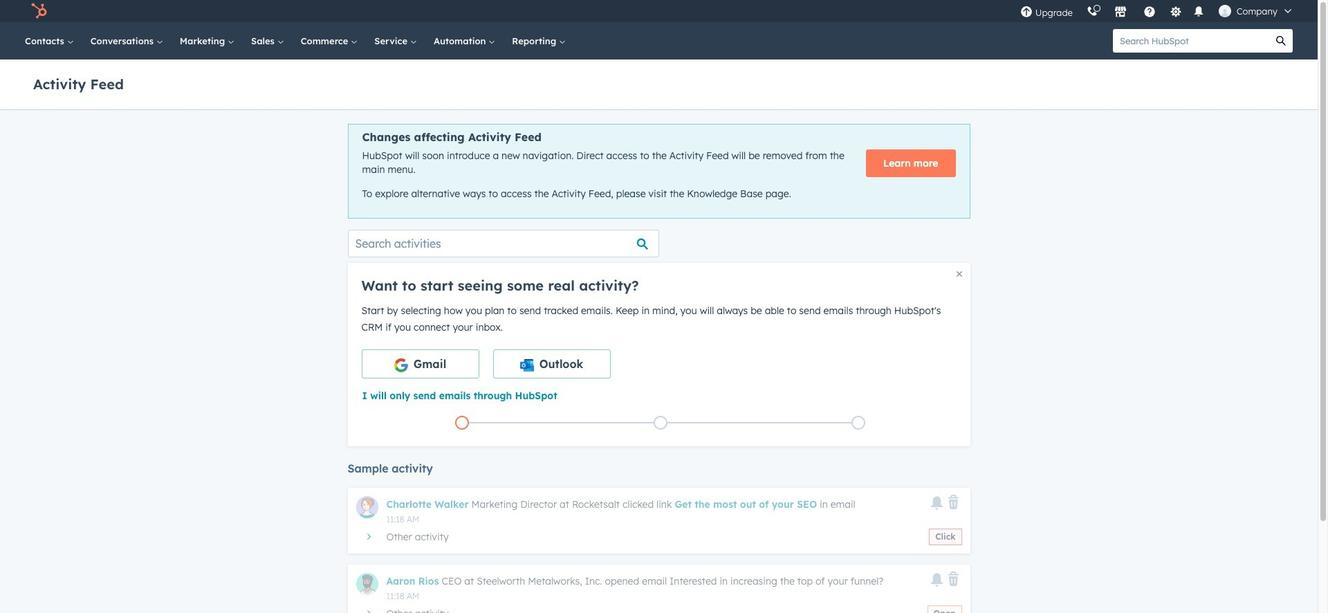 Task type: locate. For each thing, give the bounding box(es) containing it.
onboarding.steps.finalstep.title image
[[856, 420, 862, 427]]

None checkbox
[[362, 349, 479, 378], [493, 349, 611, 378], [362, 349, 479, 378], [493, 349, 611, 378]]

jacob simon image
[[1219, 5, 1232, 17]]

Search HubSpot search field
[[1114, 29, 1270, 53]]

list
[[363, 413, 958, 432]]

menu
[[1014, 0, 1302, 22]]



Task type: describe. For each thing, give the bounding box(es) containing it.
onboarding.steps.sendtrackedemailingmail.title image
[[657, 420, 664, 427]]

Search activities search field
[[348, 230, 659, 257]]

marketplaces image
[[1115, 6, 1127, 19]]

close image
[[957, 271, 962, 277]]



Task type: vqa. For each thing, say whether or not it's contained in the screenshot.
such
no



